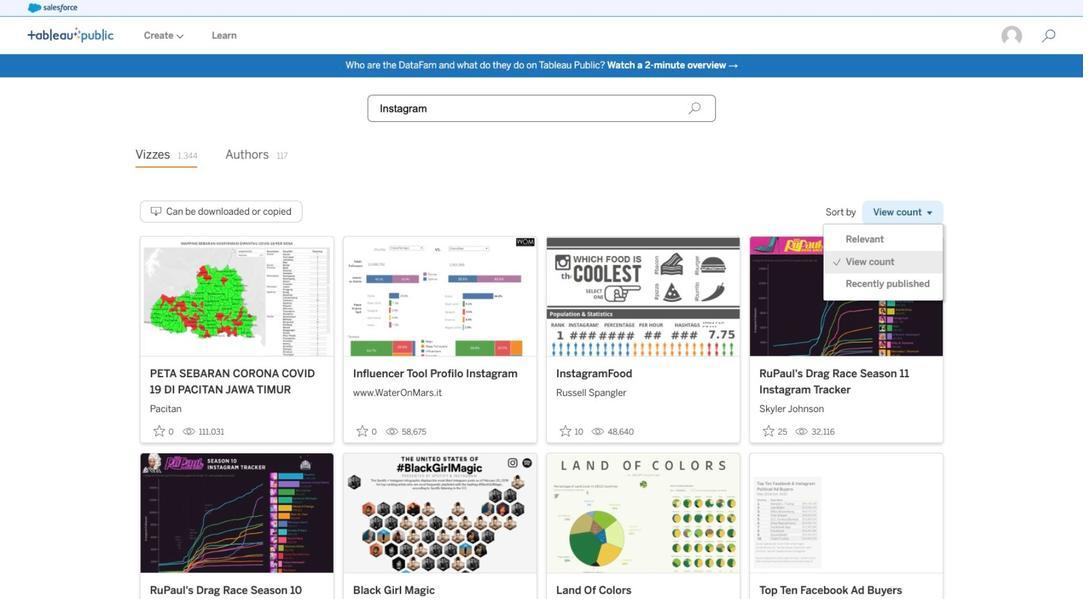 Task type: locate. For each thing, give the bounding box(es) containing it.
search image
[[688, 102, 701, 115]]

list options menu
[[824, 229, 943, 296]]

add favorite image
[[560, 425, 571, 437], [763, 425, 775, 437]]

0 horizontal spatial add favorite image
[[560, 425, 571, 437]]

go to search image
[[1028, 29, 1070, 43]]

1 horizontal spatial add favorite image
[[357, 425, 368, 437]]

1 horizontal spatial add favorite image
[[763, 425, 775, 437]]

2 add favorite image from the left
[[763, 425, 775, 437]]

Add Favorite button
[[150, 422, 178, 440], [353, 422, 381, 440], [556, 422, 587, 440], [759, 422, 791, 440]]

salesforce logo image
[[28, 3, 78, 13]]

workbook thumbnail image
[[141, 237, 333, 356], [344, 237, 536, 356], [547, 237, 740, 356], [750, 237, 943, 356], [141, 453, 333, 573], [344, 453, 536, 573], [547, 453, 740, 573], [750, 453, 943, 573]]

0 horizontal spatial add favorite image
[[153, 425, 165, 437]]

3 add favorite button from the left
[[556, 422, 587, 440]]

add favorite image
[[153, 425, 165, 437], [357, 425, 368, 437]]



Task type: describe. For each thing, give the bounding box(es) containing it.
logo image
[[28, 27, 114, 42]]

1 add favorite button from the left
[[150, 422, 178, 440]]

4 add favorite button from the left
[[759, 422, 791, 440]]

2 add favorite button from the left
[[353, 422, 381, 440]]

Search input field
[[368, 95, 716, 122]]

2 add favorite image from the left
[[357, 425, 368, 437]]

gary.orlando image
[[1001, 25, 1023, 47]]

1 add favorite image from the left
[[153, 425, 165, 437]]

create image
[[174, 34, 184, 39]]

1 add favorite image from the left
[[560, 425, 571, 437]]



Task type: vqa. For each thing, say whether or not it's contained in the screenshot.
DAYS
no



